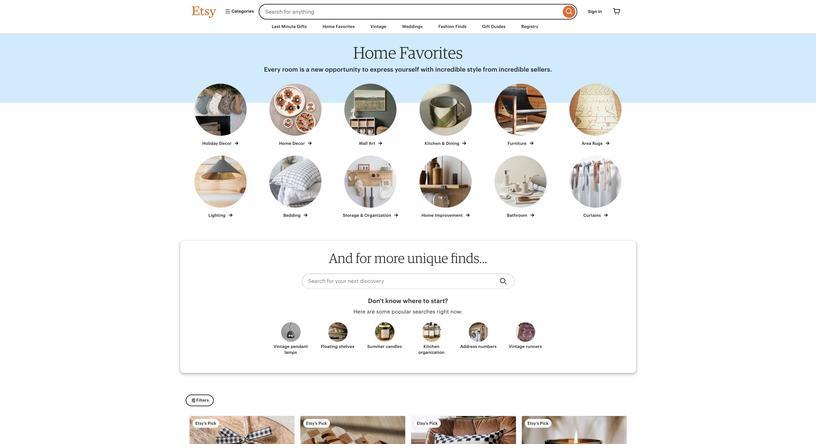 Task type: locate. For each thing, give the bounding box(es) containing it.
gifts
[[297, 24, 307, 29]]

& right the storage
[[360, 213, 363, 218]]

etsy's pick for the warm and cozy soy candle | amber jar candle | christmas candle | holiday candle | winter scented candle | christmas gift | farmhouse decor image
[[528, 421, 549, 426]]

2 incredible from the left
[[499, 66, 529, 73]]

1 pick from the left
[[208, 421, 216, 426]]

3 etsy's pick link from the left
[[411, 416, 516, 444]]

1 horizontal spatial incredible
[[499, 66, 529, 73]]

kitchen for kitchen organization
[[424, 344, 439, 349]]

4 etsy's from the left
[[528, 421, 539, 426]]

etsy's for first etsy's pick link from right
[[528, 421, 539, 426]]

bathroom
[[507, 213, 528, 218]]

home improvement link
[[414, 156, 477, 218]]

vintage
[[370, 24, 386, 29], [274, 344, 290, 349], [509, 344, 525, 349]]

kitchen for kitchen & dining
[[425, 141, 441, 146]]

1 vertical spatial kitchen
[[424, 344, 439, 349]]

etsy's for 3rd etsy's pick link from right
[[306, 421, 317, 426]]

area rugs
[[582, 141, 604, 146]]

1 vertical spatial none search field
[[302, 274, 514, 289]]

vintage pendant lamps
[[274, 344, 308, 355]]

more
[[374, 250, 405, 266]]

0 vertical spatial to
[[362, 66, 368, 73]]

none search field up 'don't know where to start?'
[[302, 274, 514, 289]]

1 vertical spatial &
[[360, 213, 363, 218]]

minute
[[281, 24, 296, 29]]

none search field up weddings
[[259, 4, 577, 20]]

kitchen left dining
[[425, 141, 441, 146]]

0 vertical spatial favorites
[[336, 24, 355, 29]]

0 vertical spatial home favorites
[[322, 24, 355, 29]]

pick for checkered custom name sign | personalized wedding gift for the newlyweds, family name wall hanging home decor, housewarming gift, small image
[[318, 421, 327, 426]]

2 pick from the left
[[318, 421, 327, 426]]

every
[[264, 66, 281, 73]]

0 vertical spatial none search field
[[259, 4, 577, 20]]

personalized zip code christmas ornament, home laser cut ornament, hometown local ornament, christmas gift tag, holiday ornament, city image
[[189, 416, 294, 444]]

floating shelves
[[321, 344, 354, 349]]

organization
[[418, 350, 444, 355]]

popular
[[392, 309, 411, 315]]

2 decor from the left
[[292, 141, 305, 146]]

with
[[421, 66, 434, 73]]

to up searches on the bottom right of the page
[[423, 298, 429, 305]]

0 horizontal spatial &
[[360, 213, 363, 218]]

area rugs link
[[564, 84, 627, 147]]

filters button
[[186, 395, 214, 407]]

unique
[[407, 250, 448, 266]]

4 etsy's pick from the left
[[528, 421, 549, 426]]

2 etsy's pick from the left
[[306, 421, 327, 426]]

etsy's pick link
[[189, 416, 294, 444], [300, 416, 405, 444], [411, 416, 516, 444], [522, 416, 627, 444]]

& left dining
[[442, 141, 445, 146]]

3 etsy's from the left
[[417, 421, 428, 426]]

3 etsy's pick from the left
[[417, 421, 438, 426]]

yourself
[[395, 66, 419, 73]]

floating shelves link
[[318, 322, 357, 355]]

incredible right from
[[499, 66, 529, 73]]

kitchen inside "kitchen organization"
[[424, 344, 439, 349]]

incredible right with
[[435, 66, 466, 73]]

bedding
[[283, 213, 302, 218]]

Search for anything text field
[[259, 4, 561, 20]]

summer
[[367, 344, 385, 349]]

0 horizontal spatial favorites
[[336, 24, 355, 29]]

0 horizontal spatial decor
[[219, 141, 232, 146]]

1 incredible from the left
[[435, 66, 466, 73]]

favorites
[[336, 24, 355, 29], [399, 43, 463, 63]]

wall art
[[359, 141, 376, 146]]

1 etsy's from the left
[[195, 421, 207, 426]]

favorites inside main content
[[399, 43, 463, 63]]

registry link
[[516, 21, 543, 33]]

last minute gifts
[[272, 24, 307, 29]]

banner
[[180, 0, 636, 20]]

1 vertical spatial home favorites
[[353, 43, 463, 63]]

every room is a new opportunity to express yourself with incredible style from incredible sellers.
[[264, 66, 552, 73]]

none search field search for anything
[[259, 4, 577, 20]]

categories button
[[220, 6, 257, 18]]

1 horizontal spatial vintage
[[370, 24, 386, 29]]

menu bar containing last minute gifts
[[180, 20, 636, 34]]

etsy's for first etsy's pick link from the left
[[195, 421, 207, 426]]

home favorites link
[[318, 21, 360, 33]]

to
[[362, 66, 368, 73], [423, 298, 429, 305]]

a
[[306, 66, 309, 73]]

4 pick from the left
[[540, 421, 549, 426]]

None search field
[[259, 4, 577, 20], [302, 274, 514, 289]]

new
[[311, 66, 323, 73]]

2 horizontal spatial vintage
[[509, 344, 525, 349]]

candles
[[386, 344, 402, 349]]

area
[[582, 141, 591, 146]]

storage
[[343, 213, 359, 218]]

rugs
[[592, 141, 603, 146]]

weddings link
[[397, 21, 428, 33]]

summer candles link
[[365, 322, 404, 355]]

finds…
[[451, 250, 487, 266]]

1 decor from the left
[[219, 141, 232, 146]]

1 horizontal spatial decor
[[292, 141, 305, 146]]

home inside menu bar
[[322, 24, 335, 29]]

numbers
[[478, 344, 497, 349]]

1 vertical spatial to
[[423, 298, 429, 305]]

for
[[356, 250, 372, 266]]

pick for personalized zip code christmas ornament, home laser cut ornament, hometown local ornament, christmas gift tag, holiday ornament, city image
[[208, 421, 216, 426]]

0 horizontal spatial vintage
[[274, 344, 290, 349]]

kitchen up organization
[[424, 344, 439, 349]]

start?
[[431, 298, 448, 305]]

kitchen organization link
[[412, 322, 451, 356]]

last minute gifts link
[[267, 21, 312, 33]]

kitchen
[[425, 141, 441, 146], [424, 344, 439, 349]]

1 horizontal spatial favorites
[[399, 43, 463, 63]]

& for kitchen
[[442, 141, 445, 146]]

1 horizontal spatial &
[[442, 141, 445, 146]]

1 etsy's pick link from the left
[[189, 416, 294, 444]]

filters
[[196, 398, 209, 403]]

1 horizontal spatial to
[[423, 298, 429, 305]]

etsy's pick
[[195, 421, 216, 426], [306, 421, 327, 426], [417, 421, 438, 426], [528, 421, 549, 426]]

curtains link
[[564, 156, 627, 218]]

etsy's pick for christmas pillow: fa la la throw pillow, checker holiday cushion, winter home decor, black and white image
[[417, 421, 438, 426]]

lamps
[[285, 350, 297, 355]]

lighting link
[[189, 156, 252, 218]]

0 vertical spatial kitchen
[[425, 141, 441, 146]]

vintage runners
[[509, 344, 542, 349]]

1 etsy's pick from the left
[[195, 421, 216, 426]]

home favorites main content
[[0, 34, 816, 444]]

etsy's pick for personalized zip code christmas ornament, home laser cut ornament, hometown local ornament, christmas gift tag, holiday ornament, city image
[[195, 421, 216, 426]]

finds
[[455, 24, 467, 29]]

none search field inside home favorites main content
[[302, 274, 514, 289]]

christmas pillow: fa la la throw pillow, checker holiday cushion, winter home decor, black and white image
[[411, 416, 516, 444]]

vintage inside menu bar
[[370, 24, 386, 29]]

and for more unique finds…
[[329, 250, 487, 266]]

menu bar
[[180, 20, 636, 34]]

vintage inside vintage pendant lamps
[[274, 344, 290, 349]]

0 vertical spatial &
[[442, 141, 445, 146]]

0 horizontal spatial incredible
[[435, 66, 466, 73]]

3 pick from the left
[[429, 421, 438, 426]]

etsy's
[[195, 421, 207, 426], [306, 421, 317, 426], [417, 421, 428, 426], [528, 421, 539, 426]]

2 etsy's from the left
[[306, 421, 317, 426]]

vintage runners link
[[506, 322, 545, 355]]

etsy's pick for checkered custom name sign | personalized wedding gift for the newlyweds, family name wall hanging home decor, housewarming gift, small image
[[306, 421, 327, 426]]

to left express
[[362, 66, 368, 73]]

decor
[[219, 141, 232, 146], [292, 141, 305, 146]]

1 vertical spatial favorites
[[399, 43, 463, 63]]

holiday decor
[[202, 141, 233, 146]]



Task type: describe. For each thing, give the bounding box(es) containing it.
furniture
[[508, 141, 528, 146]]

address numbers
[[460, 344, 497, 349]]

address numbers link
[[459, 322, 498, 355]]

right
[[437, 309, 449, 315]]

& for storage
[[360, 213, 363, 218]]

2 etsy's pick link from the left
[[300, 416, 405, 444]]

home improvement
[[421, 213, 464, 218]]

some
[[376, 309, 390, 315]]

dining
[[446, 141, 459, 146]]

runners
[[526, 344, 542, 349]]

gift guides link
[[477, 21, 511, 33]]

wall
[[359, 141, 368, 146]]

guides
[[491, 24, 506, 29]]

sign in button
[[583, 6, 607, 18]]

room
[[282, 66, 298, 73]]

floating
[[321, 344, 338, 349]]

opportunity
[[325, 66, 361, 73]]

vintage for vintage runners
[[509, 344, 525, 349]]

now:
[[450, 309, 463, 315]]

registry
[[521, 24, 538, 29]]

weddings
[[402, 24, 423, 29]]

storage & organization link
[[339, 156, 402, 218]]

pendant
[[291, 344, 308, 349]]

fashion finds link
[[433, 21, 471, 33]]

sign
[[588, 9, 597, 14]]

home favorites inside the home favorites link
[[322, 24, 355, 29]]

fashion
[[438, 24, 454, 29]]

are
[[367, 309, 375, 315]]

pick for the warm and cozy soy candle | amber jar candle | christmas candle | holiday candle | winter scented candle | christmas gift | farmhouse decor image
[[540, 421, 549, 426]]

summer candles
[[367, 344, 402, 349]]

home favorites inside home favorites main content
[[353, 43, 463, 63]]

vintage for vintage pendant lamps
[[274, 344, 290, 349]]

searches
[[413, 309, 435, 315]]

express
[[370, 66, 393, 73]]

vintage pendant lamps link
[[271, 322, 310, 356]]

bedding link
[[264, 156, 327, 218]]

improvement
[[435, 213, 463, 218]]

organization
[[364, 213, 391, 218]]

kitchen organization
[[418, 344, 444, 355]]

bathroom link
[[489, 156, 552, 218]]

lighting
[[208, 213, 227, 218]]

here
[[353, 309, 365, 315]]

in
[[598, 9, 602, 14]]

from
[[483, 66, 497, 73]]

holiday decor link
[[189, 84, 252, 147]]

gift
[[482, 24, 490, 29]]

kitchen & dining link
[[414, 84, 477, 147]]

warm and cozy soy candle | amber jar candle | christmas candle | holiday candle | winter scented candle | christmas gift | farmhouse decor image
[[522, 416, 627, 444]]

pick for christmas pillow: fa la la throw pillow, checker holiday cushion, winter home decor, black and white image
[[429, 421, 438, 426]]

fashion finds
[[438, 24, 467, 29]]

address
[[460, 344, 477, 349]]

wall art link
[[339, 84, 402, 147]]

home decor link
[[264, 84, 327, 147]]

Search for your next discovery text field
[[302, 274, 494, 289]]

shelves
[[339, 344, 354, 349]]

furniture link
[[489, 84, 552, 147]]

style
[[467, 66, 481, 73]]

vintage for vintage
[[370, 24, 386, 29]]

sellers.
[[531, 66, 552, 73]]

last
[[272, 24, 280, 29]]

don't know where to start?
[[368, 298, 448, 305]]

don't
[[368, 298, 384, 305]]

know
[[385, 298, 401, 305]]

gift guides
[[482, 24, 506, 29]]

checkered custom name sign | personalized wedding gift for the newlyweds, family name wall hanging home decor, housewarming gift, small image
[[300, 416, 405, 444]]

home decor
[[279, 141, 306, 146]]

none search field search for your next discovery
[[302, 274, 514, 289]]

art
[[369, 141, 375, 146]]

sign in
[[588, 9, 602, 14]]

categories
[[230, 9, 254, 14]]

holiday
[[202, 141, 218, 146]]

etsy's for second etsy's pick link from right
[[417, 421, 428, 426]]

where
[[403, 298, 422, 305]]

banner containing categories
[[180, 0, 636, 20]]

is
[[300, 66, 304, 73]]

vintage link
[[366, 21, 391, 33]]

and
[[329, 250, 353, 266]]

4 etsy's pick link from the left
[[522, 416, 627, 444]]

decor for home
[[292, 141, 305, 146]]

0 horizontal spatial to
[[362, 66, 368, 73]]

storage & organization
[[343, 213, 392, 218]]

curtains
[[583, 213, 602, 218]]

decor for holiday
[[219, 141, 232, 146]]



Task type: vqa. For each thing, say whether or not it's contained in the screenshot.
Weddings link
yes



